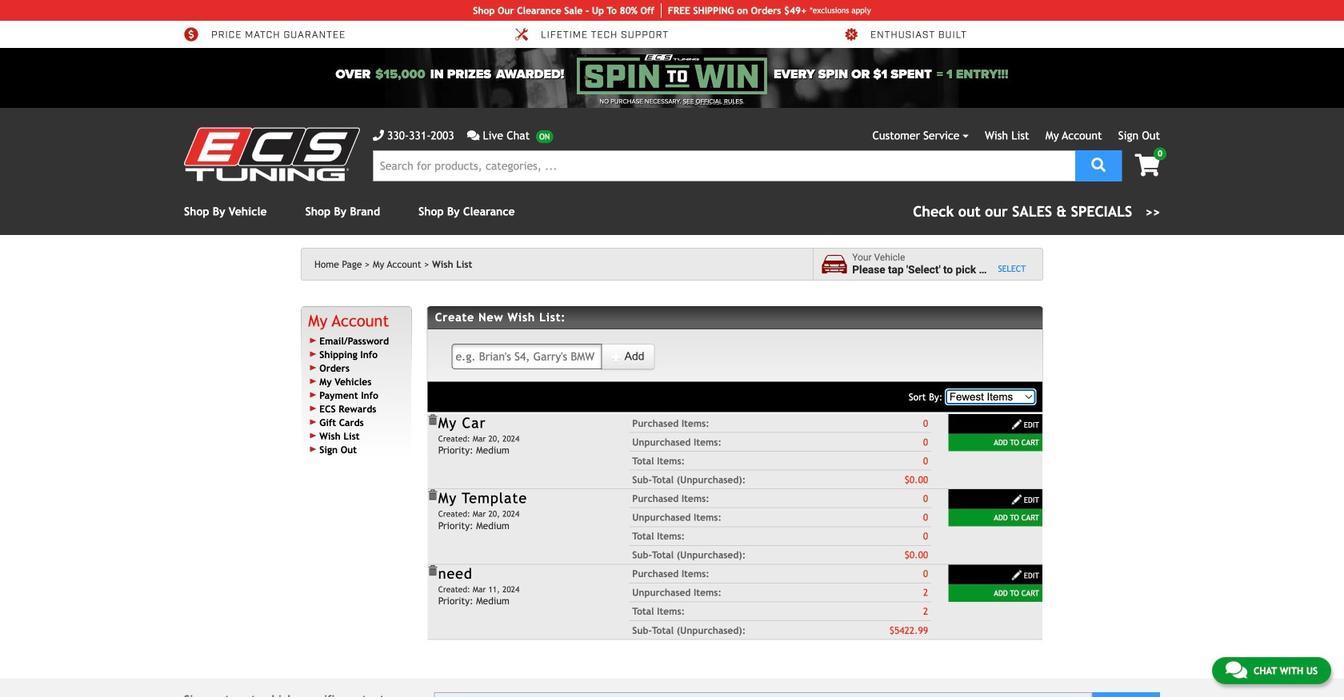 Task type: describe. For each thing, give the bounding box(es) containing it.
e.g. Brian's S4, Garry's BMW E92...etc text field
[[452, 344, 602, 370]]

ecs tuning image
[[184, 128, 360, 181]]

delete image for white image to the middle
[[427, 490, 438, 501]]

2 vertical spatial white image
[[1011, 570, 1022, 581]]

delete image for the bottommost white image
[[427, 566, 438, 577]]

Search text field
[[373, 150, 1076, 182]]

ecs tuning 'spin to win' contest logo image
[[577, 54, 767, 94]]

1 vertical spatial white image
[[1011, 495, 1022, 506]]

shopping cart image
[[1135, 154, 1160, 176]]

0 vertical spatial white image
[[611, 352, 622, 363]]



Task type: locate. For each thing, give the bounding box(es) containing it.
delete image
[[427, 490, 438, 501], [427, 566, 438, 577]]

search image
[[1092, 158, 1106, 172]]

2 delete image from the top
[[427, 566, 438, 577]]

1 vertical spatial delete image
[[427, 566, 438, 577]]

Email email field
[[434, 693, 1092, 698]]

comments image
[[467, 130, 480, 141]]

phone image
[[373, 130, 384, 141]]

white image
[[611, 352, 622, 363], [1011, 495, 1022, 506], [1011, 570, 1022, 581]]

white image
[[1011, 419, 1022, 430]]

1 delete image from the top
[[427, 490, 438, 501]]

delete image
[[427, 415, 438, 426]]

0 vertical spatial delete image
[[427, 490, 438, 501]]



Task type: vqa. For each thing, say whether or not it's contained in the screenshot.
first white image
yes



